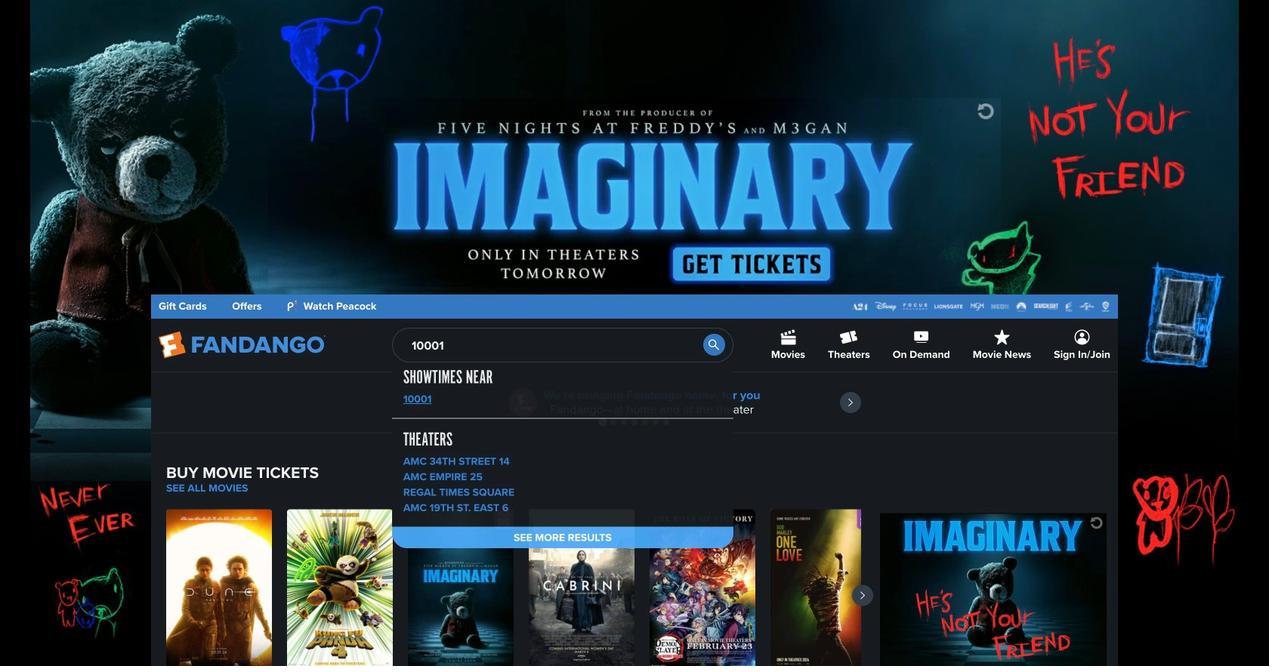 Task type: locate. For each thing, give the bounding box(es) containing it.
gift box white image
[[857, 510, 877, 529]]

imaginary (2024) poster image
[[408, 510, 514, 666]]

select a slide to show tab list
[[151, 416, 1118, 428]]

dune: part two (2024) poster image
[[166, 510, 272, 666]]

offer icon image
[[509, 388, 538, 417]]

cabrini (2024) poster image
[[529, 510, 635, 666]]

1 vertical spatial region
[[166, 510, 877, 666]]

None search field
[[392, 328, 734, 549]]

advertisement element
[[268, 98, 1001, 287], [880, 514, 1107, 666]]

kung fu panda 4 (2024) poster image
[[287, 510, 393, 666]]

region
[[151, 373, 1118, 433], [166, 510, 877, 666]]



Task type: vqa. For each thing, say whether or not it's contained in the screenshot.
Imaginary (2024) Poster image
yes



Task type: describe. For each thing, give the bounding box(es) containing it.
0 vertical spatial region
[[151, 373, 1118, 433]]

1 vertical spatial advertisement element
[[880, 514, 1107, 666]]

gift box white image
[[494, 510, 514, 529]]

bob marley: one love (2024) poster image
[[771, 510, 877, 666]]

Search by city, state, zip or movie text field
[[392, 328, 734, 363]]

0 vertical spatial advertisement element
[[268, 98, 1001, 287]]

demon slayer: kimetsu no yaiba - to the hashira training (2024) poster image
[[650, 510, 756, 666]]



